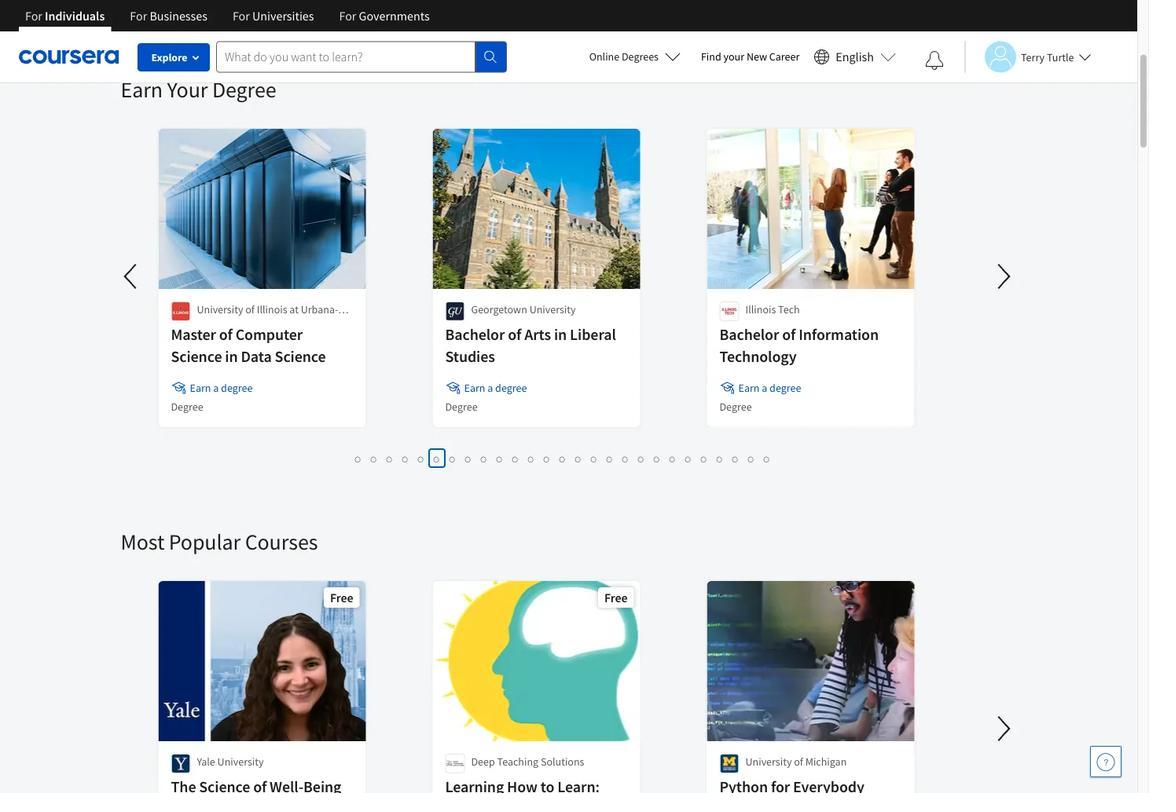 Task type: describe. For each thing, give the bounding box(es) containing it.
new
[[747, 50, 767, 64]]

26 button
[[744, 450, 761, 468]]

of for computer
[[219, 325, 232, 345]]

help center image
[[1097, 753, 1115, 772]]

7
[[450, 451, 456, 466]]

terry turtle
[[1021, 50, 1074, 64]]

10 11 12 13 14 15 16 17 18 19 20 21 22 23 24 25 26 27
[[497, 451, 777, 466]]

a for data
[[213, 381, 219, 395]]

yale university image
[[171, 755, 191, 774]]

10 button
[[492, 450, 509, 468]]

0 vertical spatial list
[[121, 6, 1017, 24]]

university of michigan image
[[720, 755, 739, 774]]

university of michigan link
[[705, 580, 916, 794]]

14 button
[[555, 450, 572, 468]]

university inside the "university of illinois at urbana- champaign"
[[197, 303, 243, 317]]

urbana-
[[301, 303, 338, 317]]

11 button
[[508, 450, 525, 468]]

15
[[575, 451, 588, 466]]

1
[[355, 451, 362, 466]]

2 button
[[366, 450, 382, 468]]

georgetown university
[[471, 303, 576, 317]]

liberal
[[570, 325, 616, 345]]

degrees
[[622, 50, 659, 64]]

online
[[589, 50, 620, 64]]

2 next slide image from the top
[[985, 711, 1023, 748]]

earn your degree
[[121, 76, 276, 103]]

degree for master of computer science in data science
[[171, 400, 203, 414]]

michigan
[[805, 755, 847, 770]]

8
[[465, 451, 472, 466]]

27 button
[[759, 450, 777, 468]]

of for information
[[782, 325, 796, 345]]

yale university
[[197, 755, 264, 770]]

2 science from the left
[[275, 347, 326, 367]]

26
[[748, 451, 761, 466]]

illinois inside the "university of illinois at urbana- champaign"
[[257, 303, 287, 317]]

your
[[167, 76, 208, 103]]

university of illinois at urbana-champaign image
[[171, 302, 191, 321]]

17 button
[[602, 450, 619, 468]]

find your new career
[[701, 50, 800, 64]]

online degrees
[[589, 50, 659, 64]]

for universities
[[233, 8, 314, 24]]

earn your degree carousel element
[[113, 28, 1023, 481]]

2
[[371, 451, 377, 466]]

for for universities
[[233, 8, 250, 24]]

businesses
[[150, 8, 207, 24]]

of for illinois
[[245, 303, 255, 317]]

4
[[402, 451, 409, 466]]

a for studies
[[488, 381, 493, 395]]

3
[[387, 451, 393, 466]]

degree for bachelor of arts in liberal studies
[[445, 400, 478, 414]]

most
[[121, 529, 164, 556]]

deep teaching solutions
[[471, 755, 584, 770]]

What do you want to learn? text field
[[216, 41, 476, 73]]

degree for studies
[[495, 381, 527, 395]]

23
[[701, 451, 714, 466]]

16
[[591, 451, 604, 466]]

list inside 'earn your degree carousel' element
[[160, 450, 966, 468]]

18
[[623, 451, 635, 466]]

bachelor for bachelor of arts in liberal studies
[[445, 325, 505, 345]]

20 button
[[649, 450, 667, 468]]

17
[[607, 451, 619, 466]]

free for yale university
[[330, 590, 353, 606]]

champaign
[[197, 318, 250, 332]]

computer
[[236, 325, 303, 345]]

16 button
[[586, 450, 604, 468]]

15 button
[[571, 450, 588, 468]]

24 button
[[712, 450, 729, 468]]

information
[[799, 325, 879, 345]]

career
[[769, 50, 800, 64]]

university of illinois at urbana- champaign
[[197, 303, 338, 332]]

3 degree from the left
[[770, 381, 801, 395]]

individuals
[[45, 8, 105, 24]]

your
[[724, 50, 744, 64]]

in inside bachelor of arts in liberal studies
[[554, 325, 567, 345]]

deep teaching solutions image
[[445, 755, 465, 774]]

bachelor of information technology
[[720, 325, 879, 367]]

in inside the master of computer science in data science
[[225, 347, 238, 367]]

5
[[418, 451, 424, 466]]

13
[[544, 451, 557, 466]]

banner navigation
[[13, 0, 442, 43]]

deep
[[471, 755, 495, 770]]

terry
[[1021, 50, 1045, 64]]

for individuals
[[25, 8, 105, 24]]

of for arts
[[508, 325, 521, 345]]

show notifications image
[[925, 51, 944, 70]]

for governments
[[339, 8, 430, 24]]

18 button
[[618, 450, 635, 468]]



Task type: locate. For each thing, give the bounding box(es) containing it.
bachelor up studies at the left top of the page
[[445, 325, 505, 345]]

of inside bachelor of arts in liberal studies
[[508, 325, 521, 345]]

1 button
[[351, 450, 366, 468]]

2 for from the left
[[130, 8, 147, 24]]

at
[[290, 303, 299, 317]]

27
[[764, 451, 777, 466]]

1 illinois from the left
[[257, 303, 287, 317]]

illinois
[[257, 303, 287, 317], [746, 303, 776, 317]]

illinois tech
[[746, 303, 800, 317]]

0 horizontal spatial illinois
[[257, 303, 287, 317]]

2 horizontal spatial earn a degree
[[738, 381, 801, 395]]

bachelor inside bachelor of information technology
[[720, 325, 779, 345]]

3 earn a degree from the left
[[738, 381, 801, 395]]

master
[[171, 325, 216, 345]]

popular
[[169, 529, 241, 556]]

8 button
[[461, 450, 476, 468]]

3 for from the left
[[233, 8, 250, 24]]

22 button
[[681, 450, 698, 468]]

earn for master of computer science in data science
[[190, 381, 211, 395]]

1 earn a degree from the left
[[190, 381, 253, 395]]

a down studies at the left top of the page
[[488, 381, 493, 395]]

2 free from the left
[[604, 590, 628, 606]]

11
[[513, 451, 525, 466]]

english button
[[808, 31, 902, 83]]

12 button
[[524, 450, 541, 468]]

illinois tech image
[[720, 302, 739, 321]]

online degrees button
[[577, 39, 693, 74]]

degree down 'master'
[[171, 400, 203, 414]]

of left arts
[[508, 325, 521, 345]]

earn
[[121, 76, 163, 103], [190, 381, 211, 395], [464, 381, 485, 395], [738, 381, 760, 395]]

science down computer at the top
[[275, 347, 326, 367]]

university up champaign
[[197, 303, 243, 317]]

tech
[[778, 303, 800, 317]]

a
[[213, 381, 219, 395], [488, 381, 493, 395], [762, 381, 767, 395]]

find your new career link
[[693, 47, 808, 67]]

explore button
[[138, 43, 210, 72]]

georgetown
[[471, 303, 527, 317]]

technology
[[720, 347, 797, 367]]

2 earn a degree from the left
[[464, 381, 527, 395]]

for
[[25, 8, 42, 24], [130, 8, 147, 24], [233, 8, 250, 24], [339, 8, 356, 24]]

bachelor inside bachelor of arts in liberal studies
[[445, 325, 505, 345]]

explore
[[151, 50, 187, 64]]

22
[[685, 451, 698, 466]]

0 vertical spatial in
[[554, 325, 567, 345]]

studies
[[445, 347, 495, 367]]

list containing 1
[[160, 450, 966, 468]]

of right 'master'
[[219, 325, 232, 345]]

of
[[245, 303, 255, 317], [219, 325, 232, 345], [508, 325, 521, 345], [782, 325, 796, 345], [794, 755, 803, 770]]

1 horizontal spatial a
[[488, 381, 493, 395]]

2 bachelor from the left
[[720, 325, 779, 345]]

9 button
[[476, 450, 492, 468]]

25
[[733, 451, 745, 466]]

university up arts
[[529, 303, 576, 317]]

bachelor of arts in liberal studies
[[445, 325, 616, 367]]

earn down studies at the left top of the page
[[464, 381, 485, 395]]

1 horizontal spatial free
[[604, 590, 628, 606]]

courses
[[245, 529, 318, 556]]

3 button
[[382, 450, 398, 468]]

of down tech
[[782, 325, 796, 345]]

0 horizontal spatial in
[[225, 347, 238, 367]]

for for businesses
[[130, 8, 147, 24]]

0 horizontal spatial science
[[171, 347, 222, 367]]

earn a degree for data
[[190, 381, 253, 395]]

for left universities
[[233, 8, 250, 24]]

earn a degree down "data"
[[190, 381, 253, 395]]

degree
[[221, 381, 253, 395], [495, 381, 527, 395], [770, 381, 801, 395]]

for left businesses
[[130, 8, 147, 24]]

english
[[836, 49, 874, 65]]

1 science from the left
[[171, 347, 222, 367]]

degree down studies at the left top of the page
[[445, 400, 478, 414]]

yale
[[197, 755, 215, 770]]

21
[[670, 451, 682, 466]]

0 horizontal spatial degree
[[221, 381, 253, 395]]

of inside university of michigan link
[[794, 755, 803, 770]]

earn for bachelor of information technology
[[738, 381, 760, 395]]

3 a from the left
[[762, 381, 767, 395]]

in left "data"
[[225, 347, 238, 367]]

0 horizontal spatial free
[[330, 590, 353, 606]]

most popular courses
[[121, 529, 318, 556]]

georgetown university image
[[445, 302, 465, 321]]

degree for data
[[221, 381, 253, 395]]

1 vertical spatial list
[[160, 450, 966, 468]]

earn a degree for studies
[[464, 381, 527, 395]]

0 horizontal spatial a
[[213, 381, 219, 395]]

degree up 25 button
[[720, 400, 752, 414]]

university right yale
[[217, 755, 264, 770]]

master of computer science in data science
[[171, 325, 326, 367]]

21 button
[[665, 450, 682, 468]]

degree
[[212, 76, 276, 103], [171, 400, 203, 414], [445, 400, 478, 414], [720, 400, 752, 414]]

degree down technology
[[770, 381, 801, 395]]

bachelor for bachelor of information technology
[[720, 325, 779, 345]]

degree down bachelor of arts in liberal studies in the top of the page
[[495, 381, 527, 395]]

list
[[121, 6, 1017, 24], [160, 450, 966, 468]]

university of michigan
[[746, 755, 847, 770]]

for up what do you want to learn? 'text box'
[[339, 8, 356, 24]]

1 for from the left
[[25, 8, 42, 24]]

teaching
[[497, 755, 539, 770]]

free
[[330, 590, 353, 606], [604, 590, 628, 606]]

science down 'master'
[[171, 347, 222, 367]]

1 horizontal spatial illinois
[[746, 303, 776, 317]]

degree down "data"
[[221, 381, 253, 395]]

1 horizontal spatial in
[[554, 325, 567, 345]]

free for deep teaching solutions
[[604, 590, 628, 606]]

1 vertical spatial next slide image
[[985, 711, 1023, 748]]

degree for bachelor of information technology
[[720, 400, 752, 414]]

13 button
[[539, 450, 557, 468]]

university
[[197, 303, 243, 317], [529, 303, 576, 317], [217, 755, 264, 770], [746, 755, 792, 770]]

2 horizontal spatial degree
[[770, 381, 801, 395]]

1 next slide image from the top
[[985, 258, 1023, 296]]

2 a from the left
[[488, 381, 493, 395]]

of up champaign
[[245, 303, 255, 317]]

bachelor
[[445, 325, 505, 345], [720, 325, 779, 345]]

earn down explore
[[121, 76, 163, 103]]

for left individuals
[[25, 8, 42, 24]]

1 degree from the left
[[221, 381, 253, 395]]

0 vertical spatial next slide image
[[985, 258, 1023, 296]]

of inside bachelor of information technology
[[782, 325, 796, 345]]

None search field
[[216, 41, 507, 73]]

of inside the "university of illinois at urbana- champaign"
[[245, 303, 255, 317]]

university right 'university of michigan' image
[[746, 755, 792, 770]]

solutions
[[541, 755, 584, 770]]

1 free from the left
[[330, 590, 353, 606]]

4 button
[[398, 450, 413, 468]]

bachelor up technology
[[720, 325, 779, 345]]

in
[[554, 325, 567, 345], [225, 347, 238, 367]]

of left the michigan on the bottom right of the page
[[794, 755, 803, 770]]

12
[[528, 451, 541, 466]]

in right arts
[[554, 325, 567, 345]]

earn a degree
[[190, 381, 253, 395], [464, 381, 527, 395], [738, 381, 801, 395]]

0 horizontal spatial bachelor
[[445, 325, 505, 345]]

universities
[[252, 8, 314, 24]]

earn a degree down studies at the left top of the page
[[464, 381, 527, 395]]

for for governments
[[339, 8, 356, 24]]

previous slide image
[[113, 258, 151, 296]]

a down the master of computer science in data science
[[213, 381, 219, 395]]

arts
[[524, 325, 551, 345]]

most popular courses carousel element
[[121, 481, 1149, 794]]

1 horizontal spatial earn a degree
[[464, 381, 527, 395]]

for for individuals
[[25, 8, 42, 24]]

2 degree from the left
[[495, 381, 527, 395]]

6
[[434, 451, 440, 466]]

earn down technology
[[738, 381, 760, 395]]

earn for bachelor of arts in liberal studies
[[464, 381, 485, 395]]

of inside the master of computer science in data science
[[219, 325, 232, 345]]

1 horizontal spatial degree
[[495, 381, 527, 395]]

19
[[638, 451, 651, 466]]

10
[[497, 451, 509, 466]]

1 vertical spatial in
[[225, 347, 238, 367]]

0 horizontal spatial earn a degree
[[190, 381, 253, 395]]

illinois left at
[[257, 303, 287, 317]]

coursera image
[[19, 44, 119, 69]]

14
[[560, 451, 572, 466]]

4 for from the left
[[339, 8, 356, 24]]

turtle
[[1047, 50, 1074, 64]]

23 button
[[696, 450, 714, 468]]

1 horizontal spatial science
[[275, 347, 326, 367]]

data
[[241, 347, 272, 367]]

science
[[171, 347, 222, 367], [275, 347, 326, 367]]

governments
[[359, 8, 430, 24]]

earn down 'master'
[[190, 381, 211, 395]]

illinois left tech
[[746, 303, 776, 317]]

1 bachelor from the left
[[445, 325, 505, 345]]

2 illinois from the left
[[746, 303, 776, 317]]

for businesses
[[130, 8, 207, 24]]

1 a from the left
[[213, 381, 219, 395]]

degree right your
[[212, 76, 276, 103]]

terry turtle button
[[964, 41, 1091, 73]]

next slide image
[[985, 258, 1023, 296], [985, 711, 1023, 748]]

20
[[654, 451, 667, 466]]

earn a degree down technology
[[738, 381, 801, 395]]

9
[[481, 451, 487, 466]]

6 button
[[429, 450, 445, 468]]

5 button
[[413, 450, 429, 468]]

2 horizontal spatial a
[[762, 381, 767, 395]]

of for michigan
[[794, 755, 803, 770]]

1 horizontal spatial bachelor
[[720, 325, 779, 345]]

a down technology
[[762, 381, 767, 395]]

find
[[701, 50, 721, 64]]

7 button
[[445, 450, 461, 468]]

19 button
[[634, 450, 651, 468]]



Task type: vqa. For each thing, say whether or not it's contained in the screenshot.
the left Bachelor
yes



